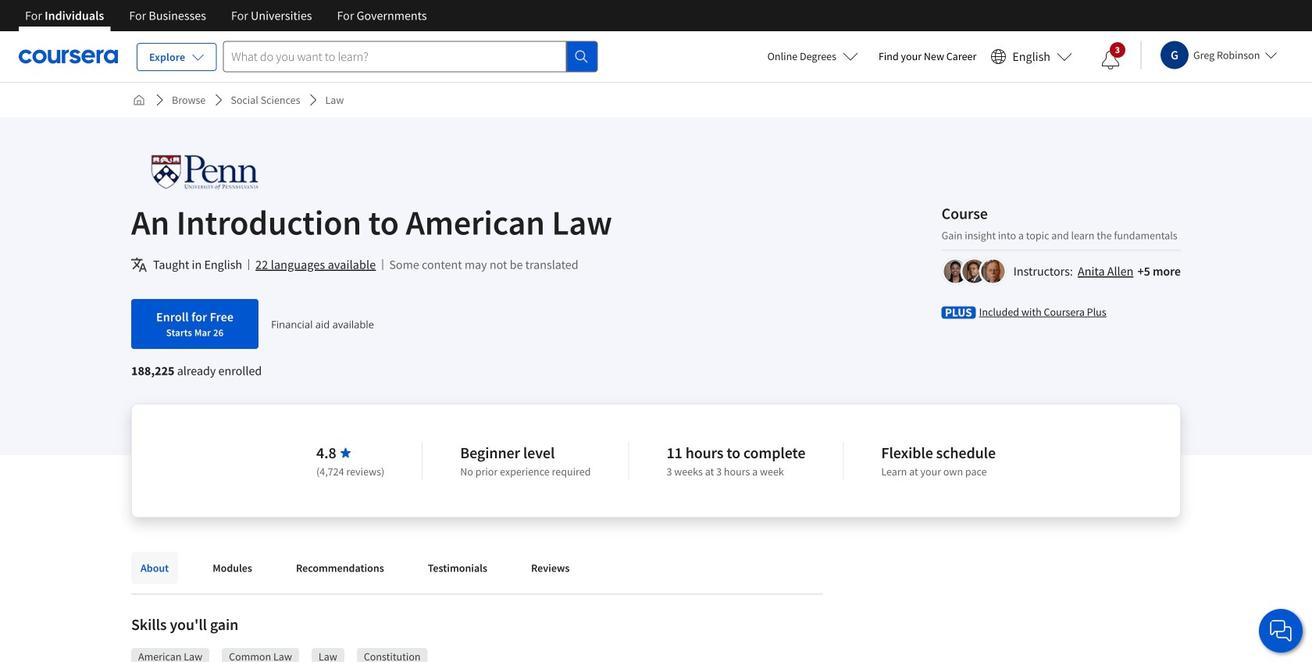 Task type: locate. For each thing, give the bounding box(es) containing it.
stephen morse image
[[982, 260, 1005, 283]]

None search field
[[223, 41, 598, 72]]

home image
[[133, 94, 145, 106]]

university of pennsylvania image
[[131, 155, 278, 190]]

banner navigation
[[13, 0, 440, 31]]



Task type: vqa. For each thing, say whether or not it's contained in the screenshot.
FOR
no



Task type: describe. For each thing, give the bounding box(es) containing it.
coursera plus image
[[942, 307, 976, 319]]

What do you want to learn? text field
[[223, 41, 567, 72]]

shyam balganesh image
[[963, 260, 987, 283]]

coursera image
[[19, 44, 118, 69]]

anita allen image
[[944, 260, 968, 283]]



